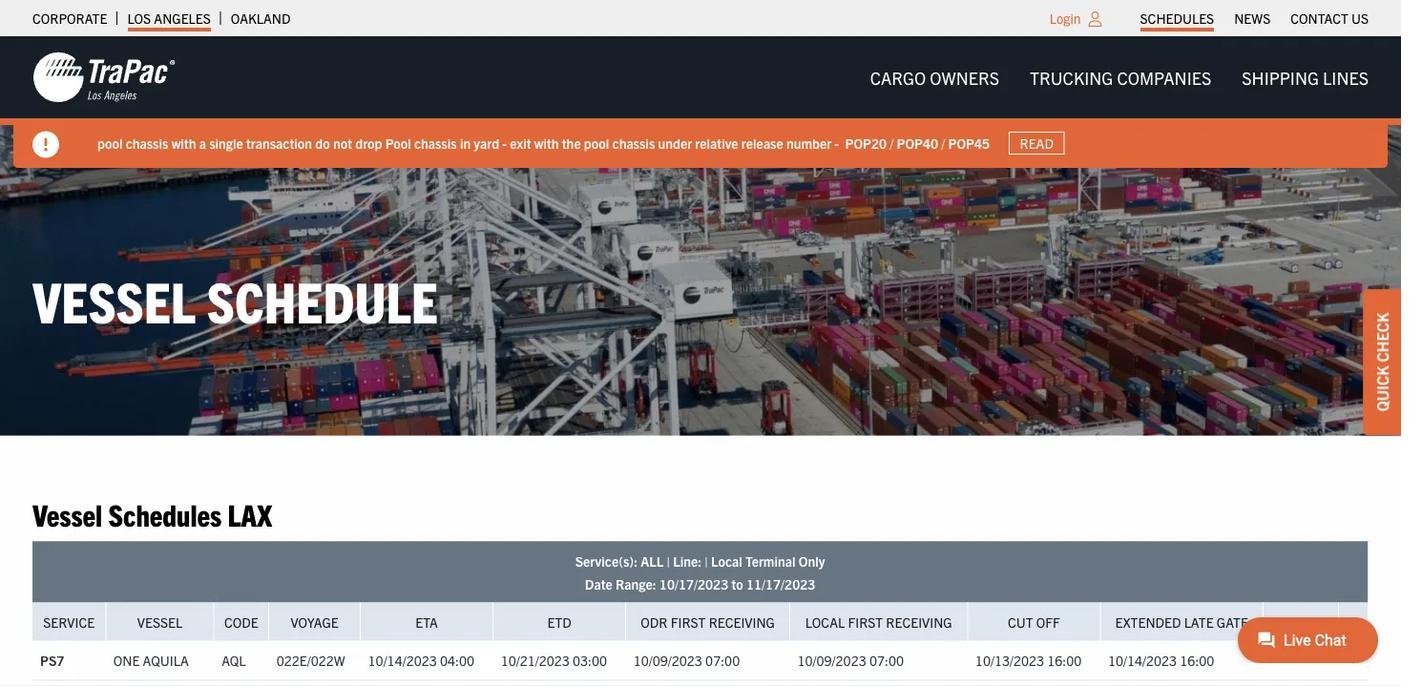 Task type: vqa. For each thing, say whether or not it's contained in the screenshot.
2nd '/' from the left
yes



Task type: describe. For each thing, give the bounding box(es) containing it.
us
[[1352, 10, 1369, 27]]

voyage
[[291, 614, 339, 631]]

quick check link
[[1363, 289, 1401, 436]]

2 vertical spatial vessel
[[137, 614, 183, 631]]

aquila
[[143, 652, 189, 669]]

3 chassis from the left
[[612, 134, 655, 151]]

news
[[1235, 10, 1271, 27]]

1 vertical spatial local
[[806, 614, 845, 631]]

trucking companies link
[[1015, 58, 1227, 97]]

off
[[1036, 614, 1061, 631]]

read
[[1020, 135, 1054, 152]]

light image
[[1089, 11, 1102, 27]]

all
[[641, 552, 664, 570]]

exit
[[510, 134, 531, 151]]

oakland
[[231, 10, 291, 27]]

los angeles link
[[127, 5, 211, 32]]

companies
[[1117, 66, 1212, 88]]

local inside "service(s): all | line: | local terminal only date range: 10/17/2023 to 11/17/2023"
[[711, 552, 743, 570]]

oakland link
[[231, 5, 291, 32]]

angeles
[[154, 10, 211, 27]]

only
[[799, 552, 825, 570]]

contact
[[1291, 10, 1349, 27]]

extended late gate
[[1116, 614, 1249, 631]]

10/14/2023 16:00
[[1108, 652, 1215, 669]]

1 vertical spatial schedules
[[108, 495, 222, 532]]

read link
[[1009, 132, 1065, 155]]

single
[[209, 134, 243, 151]]

10/14/2023 for 10/14/2023 04:00
[[368, 652, 437, 669]]

10/17/2023
[[660, 575, 729, 593]]

los angeles image
[[32, 51, 176, 104]]

022e/022w
[[277, 652, 345, 669]]

corporate
[[32, 10, 107, 27]]

vessel for vessel schedule
[[32, 264, 196, 334]]

cargo owners link
[[855, 58, 1015, 97]]

03:00
[[573, 652, 607, 669]]

10/21/2023
[[501, 652, 570, 669]]

2 chassis from the left
[[414, 134, 457, 151]]

vessel schedules lax
[[32, 495, 272, 532]]

relative
[[695, 134, 739, 151]]

receiving for odr first receiving
[[709, 614, 775, 631]]

2 - from the left
[[835, 134, 839, 151]]

drop
[[355, 134, 382, 151]]

receiving for local first receiving
[[886, 614, 952, 631]]

to
[[732, 575, 743, 593]]

2 10/09/2023 from the left
[[798, 652, 867, 669]]

los angeles
[[127, 10, 211, 27]]

schedules link
[[1140, 5, 1214, 32]]

04:00
[[440, 652, 475, 669]]

remark
[[1275, 614, 1328, 631]]

a
[[199, 134, 206, 151]]

extended
[[1116, 614, 1181, 631]]

trucking
[[1030, 66, 1113, 88]]

do
[[315, 134, 330, 151]]

1 chassis from the left
[[126, 134, 168, 151]]

16:00 for 10/13/2023 16:00
[[1047, 652, 1082, 669]]

shipping lines
[[1242, 66, 1369, 88]]

pool chassis with a single transaction  do not drop pool chassis in yard -  exit with the pool chassis under relative release number -  pop20 / pop40 / pop45
[[97, 134, 990, 151]]

pop20
[[845, 134, 887, 151]]

schedule
[[207, 264, 438, 334]]

news link
[[1235, 5, 1271, 32]]

10/21/2023 03:00
[[501, 652, 607, 669]]

late
[[1184, 614, 1214, 631]]

pop40
[[897, 134, 938, 151]]

2 with from the left
[[534, 134, 559, 151]]

ps7
[[40, 652, 64, 669]]

menu bar containing cargo owners
[[855, 58, 1384, 97]]

in
[[460, 134, 471, 151]]

1 with from the left
[[171, 134, 196, 151]]

quick
[[1373, 366, 1392, 412]]

terminal
[[746, 552, 796, 570]]

corporate link
[[32, 5, 107, 32]]

2 07:00 from the left
[[870, 652, 904, 669]]

one aquila
[[113, 652, 189, 669]]



Task type: locate. For each thing, give the bounding box(es) containing it.
2 10/14/2023 from the left
[[1108, 652, 1177, 669]]

1 vertical spatial vessel
[[32, 495, 102, 532]]

-
[[502, 134, 507, 151], [835, 134, 839, 151]]

1 horizontal spatial 07:00
[[870, 652, 904, 669]]

odr
[[641, 614, 668, 631]]

1 horizontal spatial 10/09/2023
[[798, 652, 867, 669]]

11/17/2023
[[746, 575, 816, 593]]

1 - from the left
[[502, 134, 507, 151]]

2 | from the left
[[705, 552, 708, 570]]

menu bar containing schedules
[[1130, 5, 1379, 32]]

chassis left "a"
[[126, 134, 168, 151]]

local down 11/17/2023 in the bottom of the page
[[806, 614, 845, 631]]

schedules
[[1140, 10, 1214, 27], [108, 495, 222, 532]]

shipping
[[1242, 66, 1319, 88]]

lax
[[228, 495, 272, 532]]

1 horizontal spatial 16:00
[[1180, 652, 1215, 669]]

pop45
[[948, 134, 990, 151]]

one
[[113, 652, 140, 669]]

code
[[224, 614, 259, 631]]

local
[[711, 552, 743, 570], [806, 614, 845, 631]]

| right all
[[667, 552, 670, 570]]

1 horizontal spatial 10/09/2023 07:00
[[798, 652, 904, 669]]

0 horizontal spatial /
[[890, 134, 894, 151]]

10/14/2023 for 10/14/2023 16:00
[[1108, 652, 1177, 669]]

0 horizontal spatial pool
[[97, 134, 123, 151]]

0 horizontal spatial 16:00
[[1047, 652, 1082, 669]]

1 horizontal spatial pool
[[584, 134, 609, 151]]

first for local
[[848, 614, 883, 631]]

07:00 down odr first receiving
[[706, 652, 740, 669]]

range:
[[616, 575, 656, 593]]

- left exit
[[502, 134, 507, 151]]

first for odr
[[671, 614, 706, 631]]

0 horizontal spatial 10/09/2023
[[634, 652, 703, 669]]

0 horizontal spatial 07:00
[[706, 652, 740, 669]]

with
[[171, 134, 196, 151], [534, 134, 559, 151]]

0 horizontal spatial -
[[502, 134, 507, 151]]

0 horizontal spatial with
[[171, 134, 196, 151]]

check
[[1373, 313, 1392, 362]]

1 horizontal spatial first
[[848, 614, 883, 631]]

banner containing cargo owners
[[0, 36, 1401, 168]]

quick check
[[1373, 313, 1392, 412]]

0 horizontal spatial |
[[667, 552, 670, 570]]

16:00 down off
[[1047, 652, 1082, 669]]

1 pool from the left
[[97, 134, 123, 151]]

2 16:00 from the left
[[1180, 652, 1215, 669]]

0 horizontal spatial chassis
[[126, 134, 168, 151]]

0 horizontal spatial local
[[711, 552, 743, 570]]

10/13/2023
[[976, 652, 1044, 669]]

1 horizontal spatial /
[[942, 134, 945, 151]]

0 vertical spatial schedules
[[1140, 10, 1214, 27]]

0 horizontal spatial schedules
[[108, 495, 222, 532]]

| right line:
[[705, 552, 708, 570]]

1 receiving from the left
[[709, 614, 775, 631]]

10/14/2023
[[368, 652, 437, 669], [1108, 652, 1177, 669]]

trucking companies
[[1030, 66, 1212, 88]]

1 first from the left
[[671, 614, 706, 631]]

contact us link
[[1291, 5, 1369, 32]]

1 horizontal spatial 10/14/2023
[[1108, 652, 1177, 669]]

local first receiving
[[806, 614, 952, 631]]

owners
[[930, 66, 1000, 88]]

vessel for vessel schedules lax
[[32, 495, 102, 532]]

0 horizontal spatial 10/09/2023 07:00
[[634, 652, 740, 669]]

aql
[[222, 652, 246, 669]]

10/09/2023 down local first receiving
[[798, 652, 867, 669]]

0 horizontal spatial receiving
[[709, 614, 775, 631]]

16:00 down late at right bottom
[[1180, 652, 1215, 669]]

2 / from the left
[[942, 134, 945, 151]]

vessel
[[32, 264, 196, 334], [32, 495, 102, 532], [137, 614, 183, 631]]

receiving
[[709, 614, 775, 631], [886, 614, 952, 631]]

los
[[127, 10, 151, 27]]

1 10/14/2023 from the left
[[368, 652, 437, 669]]

cargo owners
[[870, 66, 1000, 88]]

with left "a"
[[171, 134, 196, 151]]

with left "the"
[[534, 134, 559, 151]]

service(s): all | line: | local terminal only date range: 10/17/2023 to 11/17/2023
[[575, 552, 825, 593]]

/
[[890, 134, 894, 151], [942, 134, 945, 151]]

not
[[333, 134, 352, 151]]

0 vertical spatial vessel
[[32, 264, 196, 334]]

2 first from the left
[[848, 614, 883, 631]]

1 horizontal spatial -
[[835, 134, 839, 151]]

1 horizontal spatial chassis
[[414, 134, 457, 151]]

release
[[742, 134, 784, 151]]

chassis left under
[[612, 134, 655, 151]]

2 receiving from the left
[[886, 614, 952, 631]]

cut off
[[1008, 614, 1061, 631]]

schedules left the lax at the bottom left of page
[[108, 495, 222, 532]]

cut
[[1008, 614, 1033, 631]]

1 | from the left
[[667, 552, 670, 570]]

1 horizontal spatial local
[[806, 614, 845, 631]]

- right number
[[835, 134, 839, 151]]

10/13/2023 16:00
[[976, 652, 1082, 669]]

cargo
[[870, 66, 926, 88]]

contact us
[[1291, 10, 1369, 27]]

schedules up companies
[[1140, 10, 1214, 27]]

chassis
[[126, 134, 168, 151], [414, 134, 457, 151], [612, 134, 655, 151]]

10/09/2023 down odr
[[634, 652, 703, 669]]

yard
[[474, 134, 499, 151]]

07:00 down local first receiving
[[870, 652, 904, 669]]

local up to
[[711, 552, 743, 570]]

odr first receiving
[[641, 614, 775, 631]]

2 pool from the left
[[584, 134, 609, 151]]

1 10/09/2023 from the left
[[634, 652, 703, 669]]

number
[[787, 134, 832, 151]]

1 horizontal spatial |
[[705, 552, 708, 570]]

date
[[585, 575, 613, 593]]

1 horizontal spatial with
[[534, 134, 559, 151]]

2 horizontal spatial chassis
[[612, 134, 655, 151]]

10/09/2023
[[634, 652, 703, 669], [798, 652, 867, 669]]

lines
[[1323, 66, 1369, 88]]

line:
[[673, 552, 702, 570]]

pool right solid icon
[[97, 134, 123, 151]]

1 / from the left
[[890, 134, 894, 151]]

10/09/2023 07:00
[[634, 652, 740, 669], [798, 652, 904, 669]]

1 vertical spatial menu bar
[[855, 58, 1384, 97]]

chassis left in at top
[[414, 134, 457, 151]]

solid image
[[32, 131, 59, 158]]

0 horizontal spatial first
[[671, 614, 706, 631]]

10/09/2023 07:00 down odr first receiving
[[634, 652, 740, 669]]

service
[[43, 614, 95, 631]]

service(s):
[[575, 552, 638, 570]]

menu bar
[[1130, 5, 1379, 32], [855, 58, 1384, 97]]

16:00
[[1047, 652, 1082, 669], [1180, 652, 1215, 669]]

/ left pop45
[[942, 134, 945, 151]]

gate
[[1217, 614, 1249, 631]]

shipping lines link
[[1227, 58, 1384, 97]]

0 vertical spatial menu bar
[[1130, 5, 1379, 32]]

0 horizontal spatial 10/14/2023
[[368, 652, 437, 669]]

menu bar down light icon
[[855, 58, 1384, 97]]

under
[[658, 134, 692, 151]]

07:00
[[706, 652, 740, 669], [870, 652, 904, 669]]

10/09/2023 07:00 down local first receiving
[[798, 652, 904, 669]]

/ right pop20
[[890, 134, 894, 151]]

menu bar up shipping
[[1130, 5, 1379, 32]]

pool right "the"
[[584, 134, 609, 151]]

pool
[[385, 134, 411, 151]]

banner
[[0, 36, 1401, 168]]

16:00 for 10/14/2023 16:00
[[1180, 652, 1215, 669]]

10/14/2023 down eta
[[368, 652, 437, 669]]

the
[[562, 134, 581, 151]]

0 vertical spatial local
[[711, 552, 743, 570]]

|
[[667, 552, 670, 570], [705, 552, 708, 570]]

1 16:00 from the left
[[1047, 652, 1082, 669]]

1 10/09/2023 07:00 from the left
[[634, 652, 740, 669]]

1 07:00 from the left
[[706, 652, 740, 669]]

10/14/2023 down the extended
[[1108, 652, 1177, 669]]

1 horizontal spatial schedules
[[1140, 10, 1214, 27]]

vessel schedule
[[32, 264, 438, 334]]

pool
[[97, 134, 123, 151], [584, 134, 609, 151]]

etd
[[548, 614, 572, 631]]

login link
[[1050, 10, 1081, 27]]

eta
[[416, 614, 438, 631]]

login
[[1050, 10, 1081, 27]]

2 10/09/2023 07:00 from the left
[[798, 652, 904, 669]]

transaction
[[246, 134, 312, 151]]

10/14/2023 04:00
[[368, 652, 475, 669]]

1 horizontal spatial receiving
[[886, 614, 952, 631]]



